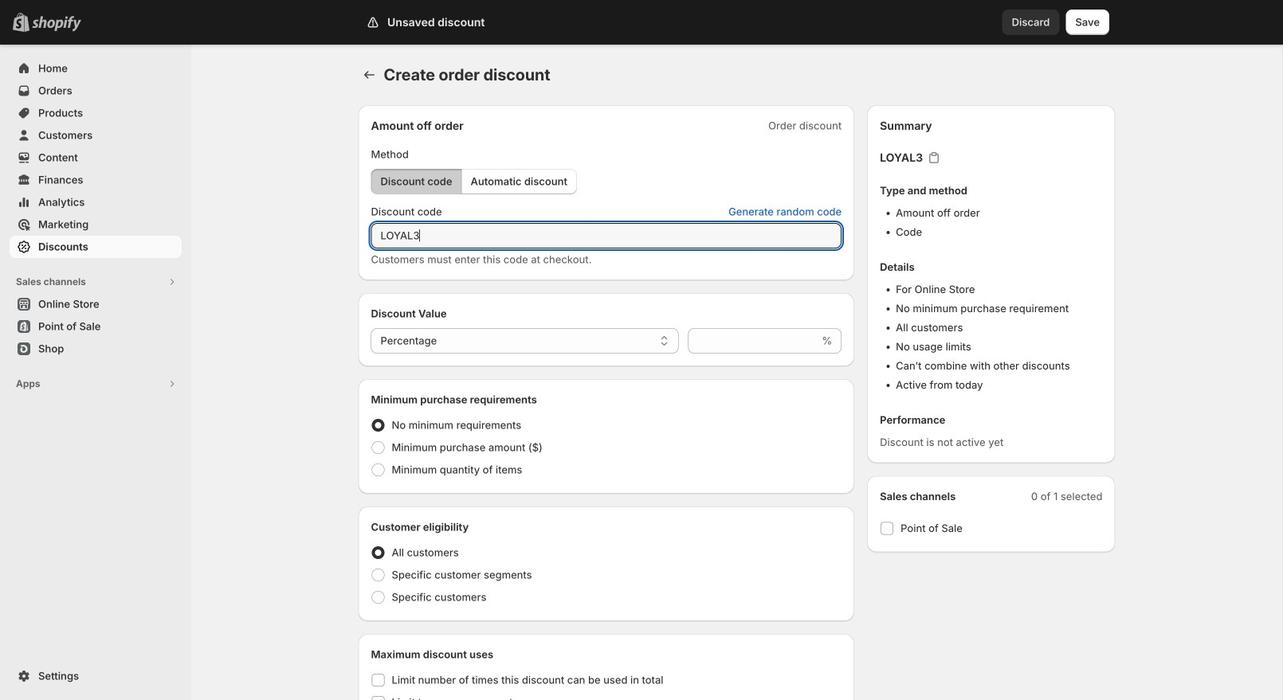 Task type: vqa. For each thing, say whether or not it's contained in the screenshot.
text box
yes



Task type: locate. For each thing, give the bounding box(es) containing it.
None text field
[[371, 223, 842, 249]]

None text field
[[688, 328, 819, 354]]



Task type: describe. For each thing, give the bounding box(es) containing it.
shopify image
[[32, 16, 81, 32]]



